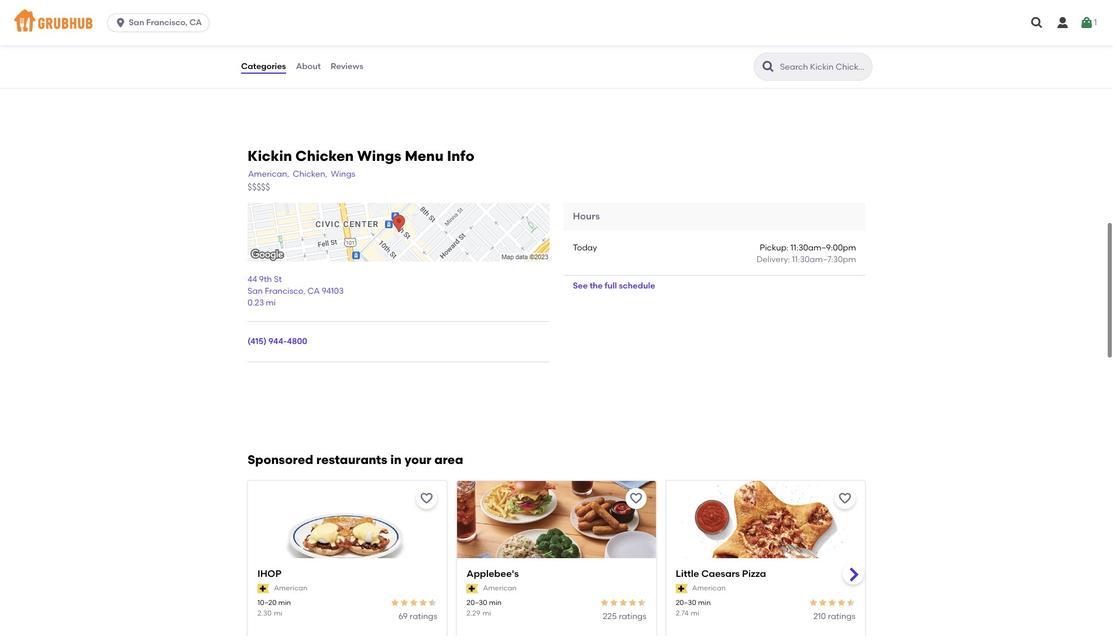 Task type: describe. For each thing, give the bounding box(es) containing it.
svg image inside 1 button
[[1080, 16, 1095, 30]]

ratings for ihop
[[410, 612, 438, 622]]

mi for ihop
[[274, 609, 282, 618]]

about button
[[295, 46, 321, 88]]

reviews
[[331, 61, 363, 71]]

ca inside button
[[190, 18, 202, 28]]

mi inside 44 9th st san francisco , ca 94103 0.23 mi
[[266, 298, 276, 308]]

,
[[303, 286, 306, 296]]

about
[[296, 61, 321, 71]]

1 vertical spatial wings
[[331, 169, 355, 179]]

in
[[391, 453, 402, 467]]

20–30 min 2.29 mi
[[467, 599, 502, 618]]

Search Kickin Chicken Wings search field
[[779, 61, 869, 73]]

main navigation navigation
[[0, 0, 1114, 46]]

944-
[[269, 337, 287, 347]]

delivery:
[[757, 255, 790, 265]]

69 ratings
[[399, 612, 438, 622]]

44 9th st san francisco , ca 94103 0.23 mi
[[248, 274, 344, 308]]

2 na from the left
[[693, 38, 706, 48]]

ihop link
[[258, 568, 438, 581]]

american for ihop
[[274, 584, 308, 593]]

2.74
[[676, 609, 689, 618]]

1 na from the left
[[400, 38, 412, 48]]

0 vertical spatial wings
[[357, 148, 402, 165]]

ihop logo image
[[248, 482, 447, 580]]

bottled
[[662, 38, 691, 48]]

categories
[[241, 61, 286, 71]]

1 for 1 bottle of na
[[360, 38, 363, 48]]

see the full schedule
[[573, 281, 655, 291]]

ihop
[[258, 569, 282, 580]]

subscription pass image
[[467, 584, 479, 593]]

$$$$$
[[248, 182, 270, 192]]

6-pack of bottled na
[[622, 38, 706, 48]]

save this restaurant image for little caesars pizza
[[838, 492, 852, 506]]

save this restaurant button for ihop
[[416, 489, 438, 510]]

1 for 1
[[1095, 17, 1097, 27]]

of for bottle
[[390, 38, 398, 48]]

save this restaurant button for applebee's
[[626, 489, 647, 510]]

area
[[435, 453, 463, 467]]

2.29
[[467, 609, 481, 618]]

ratings for applebee's
[[619, 612, 647, 622]]

min for ihop
[[278, 599, 291, 607]]

1 bottle of na button
[[353, 13, 606, 66]]

10–20
[[258, 599, 277, 607]]

1 button
[[1080, 12, 1097, 33]]

schedule
[[619, 281, 655, 291]]

menu
[[405, 148, 444, 165]]

kickin chicken wings menu info american, chicken, wings $$$$$
[[248, 148, 475, 192]]

(415)
[[248, 337, 267, 347]]

(415) 944-4800 button
[[248, 336, 307, 348]]

9th
[[259, 274, 272, 284]]

san inside 44 9th st san francisco , ca 94103 0.23 mi
[[248, 286, 263, 296]]

san francisco, ca
[[129, 18, 202, 28]]

pizza
[[742, 569, 767, 580]]

american for little caesars pizza
[[693, 584, 726, 593]]

6-
[[622, 38, 631, 48]]

subscription pass image for ihop
[[258, 584, 269, 593]]

pickup: 11:30am–9:00pm delivery: 11:30am–7:30pm
[[757, 243, 857, 265]]

pack
[[631, 38, 651, 48]]

44
[[248, 274, 257, 284]]

pickup:
[[760, 243, 789, 253]]

applebee's
[[467, 569, 519, 580]]

see
[[573, 281, 588, 291]]



Task type: vqa. For each thing, say whether or not it's contained in the screenshot.
the middle Save this restaurant button
yes



Task type: locate. For each thing, give the bounding box(es) containing it.
of right pack
[[653, 38, 660, 48]]

mi
[[266, 298, 276, 308], [274, 609, 282, 618], [483, 609, 491, 618], [691, 609, 700, 618]]

0 horizontal spatial 1
[[360, 38, 363, 48]]

1 ratings from the left
[[410, 612, 438, 622]]

san up 0.23
[[248, 286, 263, 296]]

1 inside button
[[1095, 17, 1097, 27]]

1 american from the left
[[274, 584, 308, 593]]

little
[[676, 569, 699, 580]]

mi right 2.74
[[691, 609, 700, 618]]

1 inside button
[[360, 38, 363, 48]]

svg image inside san francisco, ca button
[[115, 17, 127, 29]]

of
[[390, 38, 398, 48], [653, 38, 660, 48]]

sponsored
[[248, 453, 314, 467]]

3 american from the left
[[693, 584, 726, 593]]

ca
[[190, 18, 202, 28], [307, 286, 320, 296]]

of for pack
[[653, 38, 660, 48]]

2 horizontal spatial min
[[698, 599, 711, 607]]

1 horizontal spatial ratings
[[619, 612, 647, 622]]

ratings right 225
[[619, 612, 647, 622]]

min down "applebee's" at the left of the page
[[489, 599, 502, 607]]

ratings right the 210
[[828, 612, 856, 622]]

svg image left 1 button
[[1056, 16, 1070, 30]]

restaurants
[[316, 453, 388, 467]]

wings left menu
[[357, 148, 402, 165]]

san inside button
[[129, 18, 144, 28]]

san
[[129, 18, 144, 28], [248, 286, 263, 296]]

subscription pass image
[[258, 584, 269, 593], [676, 584, 688, 593]]

min inside 10–20 min 2.30 mi
[[278, 599, 291, 607]]

american
[[274, 584, 308, 593], [483, 584, 517, 593], [693, 584, 726, 593]]

20–30 min 2.74 mi
[[676, 599, 711, 618]]

20–30 for applebee's
[[467, 599, 487, 607]]

little caesars pizza logo image
[[667, 482, 865, 580]]

min inside the 20–30 min 2.29 mi
[[489, 599, 502, 607]]

caesars
[[702, 569, 740, 580]]

chicken,
[[293, 169, 328, 179]]

3 save this restaurant button from the left
[[835, 489, 856, 510]]

little caesars pizza
[[676, 569, 767, 580]]

94103
[[322, 286, 344, 296]]

1 bottle of na
[[360, 38, 412, 48]]

san francisco, ca button
[[107, 13, 214, 32]]

0 horizontal spatial wings
[[331, 169, 355, 179]]

st
[[274, 274, 282, 284]]

0 vertical spatial san
[[129, 18, 144, 28]]

min right 10–20
[[278, 599, 291, 607]]

(415) 944-4800
[[248, 337, 307, 347]]

categories button
[[241, 46, 287, 88]]

subscription pass image for little caesars pizza
[[676, 584, 688, 593]]

11:30am–7:30pm
[[792, 255, 857, 265]]

0 horizontal spatial 20–30
[[467, 599, 487, 607]]

wings button
[[330, 168, 356, 181]]

0 horizontal spatial na
[[400, 38, 412, 48]]

1 horizontal spatial save this restaurant image
[[629, 492, 643, 506]]

ca right ,
[[307, 286, 320, 296]]

save this restaurant image for ihop
[[420, 492, 434, 506]]

min for applebee's
[[489, 599, 502, 607]]

1 horizontal spatial san
[[248, 286, 263, 296]]

3 ratings from the left
[[828, 612, 856, 622]]

1 vertical spatial svg image
[[584, 44, 598, 58]]

reviews button
[[330, 46, 364, 88]]

bottle
[[365, 38, 388, 48]]

mi for applebee's
[[483, 609, 491, 618]]

chicken, button
[[292, 168, 328, 181]]

1 subscription pass image from the left
[[258, 584, 269, 593]]

save this restaurant button for little caesars pizza
[[835, 489, 856, 510]]

american down "applebee's" at the left of the page
[[483, 584, 517, 593]]

0 vertical spatial ca
[[190, 18, 202, 28]]

0.23
[[248, 298, 264, 308]]

1 horizontal spatial subscription pass image
[[676, 584, 688, 593]]

0 horizontal spatial svg image
[[584, 44, 598, 58]]

save this restaurant image
[[420, 492, 434, 506], [629, 492, 643, 506], [838, 492, 852, 506]]

0 horizontal spatial save this restaurant button
[[416, 489, 438, 510]]

2 horizontal spatial save this restaurant button
[[835, 489, 856, 510]]

0 horizontal spatial ratings
[[410, 612, 438, 622]]

mi right 2.30
[[274, 609, 282, 618]]

2 min from the left
[[489, 599, 502, 607]]

mi inside 10–20 min 2.30 mi
[[274, 609, 282, 618]]

american down caesars
[[693, 584, 726, 593]]

save this restaurant button
[[416, 489, 438, 510], [626, 489, 647, 510], [835, 489, 856, 510]]

your
[[405, 453, 432, 467]]

3 min from the left
[[698, 599, 711, 607]]

0 horizontal spatial subscription pass image
[[258, 584, 269, 593]]

francisco,
[[146, 18, 188, 28]]

20–30 inside the 20–30 min 2.29 mi
[[467, 599, 487, 607]]

subscription pass image up 10–20
[[258, 584, 269, 593]]

3 save this restaurant image from the left
[[838, 492, 852, 506]]

1 horizontal spatial of
[[653, 38, 660, 48]]

na right bottle
[[400, 38, 412, 48]]

applebee's logo image
[[457, 482, 656, 580]]

mi inside the 20–30 min 2.29 mi
[[483, 609, 491, 618]]

search icon image
[[762, 60, 776, 74]]

info
[[447, 148, 475, 165]]

wings down chicken
[[331, 169, 355, 179]]

american down "ihop"
[[274, 584, 308, 593]]

0 horizontal spatial of
[[390, 38, 398, 48]]

sponsored restaurants in your area
[[248, 453, 463, 467]]

10–20 min 2.30 mi
[[258, 599, 291, 618]]

2 horizontal spatial american
[[693, 584, 726, 593]]

1 horizontal spatial min
[[489, 599, 502, 607]]

1 horizontal spatial american
[[483, 584, 517, 593]]

2 save this restaurant button from the left
[[626, 489, 647, 510]]

20–30 up 2.74
[[676, 599, 697, 607]]

2 ratings from the left
[[619, 612, 647, 622]]

2 american from the left
[[483, 584, 517, 593]]

1 horizontal spatial ca
[[307, 286, 320, 296]]

american,
[[248, 169, 289, 179]]

210
[[814, 612, 826, 622]]

svg image
[[1056, 16, 1070, 30], [584, 44, 598, 58]]

1 vertical spatial ca
[[307, 286, 320, 296]]

applebee's link
[[467, 568, 647, 581]]

subscription pass image down little
[[676, 584, 688, 593]]

0 vertical spatial svg image
[[1056, 16, 1070, 30]]

69
[[399, 612, 408, 622]]

see the full schedule button
[[564, 276, 665, 297]]

2 horizontal spatial ratings
[[828, 612, 856, 622]]

save this restaurant image for applebee's
[[629, 492, 643, 506]]

1 min from the left
[[278, 599, 291, 607]]

little caesars pizza link
[[676, 568, 856, 581]]

american for applebee's
[[483, 584, 517, 593]]

20–30
[[467, 599, 487, 607], [676, 599, 697, 607]]

today
[[573, 243, 597, 253]]

ratings
[[410, 612, 438, 622], [619, 612, 647, 622], [828, 612, 856, 622]]

mi for little caesars pizza
[[691, 609, 700, 618]]

the
[[590, 281, 603, 291]]

ca inside 44 9th st san francisco , ca 94103 0.23 mi
[[307, 286, 320, 296]]

wings
[[357, 148, 402, 165], [331, 169, 355, 179]]

1 of from the left
[[390, 38, 398, 48]]

4800
[[287, 337, 307, 347]]

ratings right the 69
[[410, 612, 438, 622]]

20–30 up 2.29
[[467, 599, 487, 607]]

na
[[400, 38, 412, 48], [693, 38, 706, 48]]

hours
[[573, 211, 600, 222]]

1 vertical spatial 1
[[360, 38, 363, 48]]

1 20–30 from the left
[[467, 599, 487, 607]]

full
[[605, 281, 617, 291]]

svg image
[[1030, 16, 1044, 30], [1080, 16, 1095, 30], [115, 17, 127, 29], [846, 44, 860, 58]]

0 horizontal spatial ca
[[190, 18, 202, 28]]

1
[[1095, 17, 1097, 27], [360, 38, 363, 48]]

0 horizontal spatial american
[[274, 584, 308, 593]]

1 horizontal spatial wings
[[357, 148, 402, 165]]

2 horizontal spatial save this restaurant image
[[838, 492, 852, 506]]

svg image left 6- at right top
[[584, 44, 598, 58]]

1 save this restaurant image from the left
[[420, 492, 434, 506]]

0 horizontal spatial san
[[129, 18, 144, 28]]

6-pack of bottled na button
[[615, 13, 868, 66]]

svg image inside main navigation navigation
[[1056, 16, 1070, 30]]

ratings for little caesars pizza
[[828, 612, 856, 622]]

mi right 2.29
[[483, 609, 491, 618]]

1 horizontal spatial na
[[693, 38, 706, 48]]

of right bottle
[[390, 38, 398, 48]]

20–30 for little caesars pizza
[[676, 599, 697, 607]]

star icon image
[[391, 599, 400, 608], [400, 599, 409, 608], [409, 599, 419, 608], [419, 599, 428, 608], [428, 599, 438, 608], [428, 599, 438, 608], [600, 599, 609, 608], [609, 599, 619, 608], [619, 599, 628, 608], [628, 599, 637, 608], [637, 599, 647, 608], [637, 599, 647, 608], [809, 599, 818, 608], [818, 599, 828, 608], [828, 599, 837, 608], [837, 599, 847, 608], [847, 599, 856, 608], [847, 599, 856, 608]]

11:30am–9:00pm
[[791, 243, 857, 253]]

min down caesars
[[698, 599, 711, 607]]

na right bottled at the top right of the page
[[693, 38, 706, 48]]

1 vertical spatial san
[[248, 286, 263, 296]]

francisco
[[265, 286, 303, 296]]

min inside 20–30 min 2.74 mi
[[698, 599, 711, 607]]

0 horizontal spatial min
[[278, 599, 291, 607]]

0 vertical spatial 1
[[1095, 17, 1097, 27]]

225 ratings
[[603, 612, 647, 622]]

chicken
[[296, 148, 354, 165]]

1 horizontal spatial 20–30
[[676, 599, 697, 607]]

2 20–30 from the left
[[676, 599, 697, 607]]

2 subscription pass image from the left
[[676, 584, 688, 593]]

2 save this restaurant image from the left
[[629, 492, 643, 506]]

1 horizontal spatial svg image
[[1056, 16, 1070, 30]]

225
[[603, 612, 617, 622]]

mi right 0.23
[[266, 298, 276, 308]]

min
[[278, 599, 291, 607], [489, 599, 502, 607], [698, 599, 711, 607]]

min for little caesars pizza
[[698, 599, 711, 607]]

ca right francisco, on the left top of page
[[190, 18, 202, 28]]

1 horizontal spatial save this restaurant button
[[626, 489, 647, 510]]

210 ratings
[[814, 612, 856, 622]]

2.30
[[258, 609, 272, 618]]

0 horizontal spatial save this restaurant image
[[420, 492, 434, 506]]

mi inside 20–30 min 2.74 mi
[[691, 609, 700, 618]]

2 of from the left
[[653, 38, 660, 48]]

kickin
[[248, 148, 292, 165]]

san left francisco, on the left top of page
[[129, 18, 144, 28]]

american, button
[[248, 168, 290, 181]]

1 save this restaurant button from the left
[[416, 489, 438, 510]]

20–30 inside 20–30 min 2.74 mi
[[676, 599, 697, 607]]

1 horizontal spatial 1
[[1095, 17, 1097, 27]]



